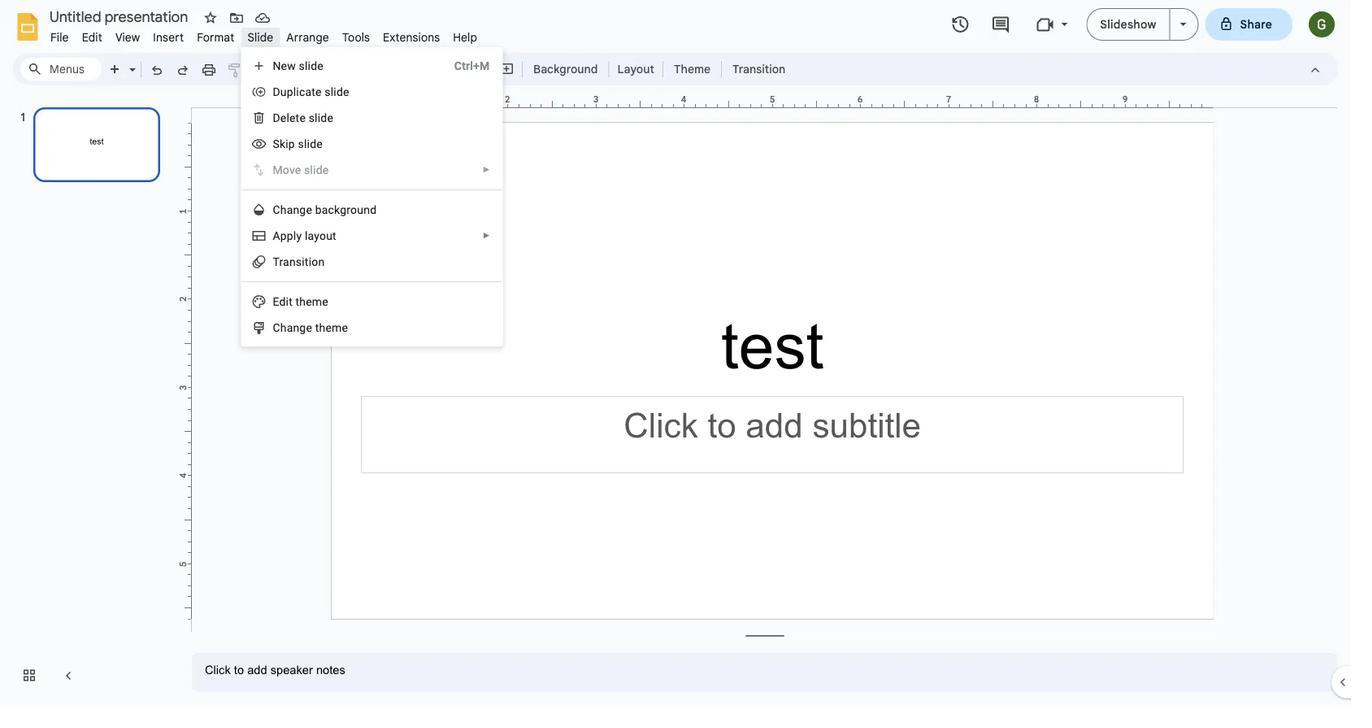 Task type: describe. For each thing, give the bounding box(es) containing it.
a
[[273, 229, 280, 242]]

view
[[115, 30, 140, 44]]

ansition
[[283, 255, 325, 268]]

d for uplicate
[[273, 85, 280, 98]]

t r ansition
[[273, 255, 325, 268]]

edit theme m element
[[273, 295, 333, 308]]

mo
[[273, 163, 289, 176]]

► for e slide
[[483, 165, 491, 174]]

change background b element
[[273, 203, 382, 216]]

edit for edit
[[82, 30, 102, 44]]

edit for edit the m e
[[273, 295, 293, 308]]

transition
[[733, 62, 786, 76]]

uplicate
[[280, 85, 322, 98]]

file
[[50, 30, 69, 44]]

layout
[[305, 229, 337, 242]]

main toolbar
[[101, 57, 794, 81]]

insert menu item
[[147, 28, 190, 47]]

r
[[279, 255, 283, 268]]

heme
[[319, 321, 348, 334]]

ackground
[[322, 203, 377, 216]]

help menu item
[[447, 28, 484, 47]]

2 horizontal spatial e
[[322, 295, 329, 308]]

application containing slideshow
[[0, 0, 1352, 705]]

mo v e slide
[[273, 163, 329, 176]]

change for change b ackground
[[273, 203, 312, 216]]

n
[[273, 59, 281, 72]]

move slide v element
[[273, 163, 334, 176]]

layout
[[618, 62, 655, 76]]

slide
[[248, 30, 274, 44]]

change for change t heme
[[273, 321, 312, 334]]

format menu item
[[190, 28, 241, 47]]

s kip slide
[[273, 137, 323, 150]]

menu inside application
[[241, 47, 503, 346]]

n ew slide
[[273, 59, 324, 72]]

the
[[296, 295, 312, 308]]

file menu item
[[44, 28, 75, 47]]

format
[[197, 30, 235, 44]]

lete
[[287, 111, 306, 124]]

menu bar inside the menu bar banner
[[44, 21, 484, 48]]

0 vertical spatial e
[[280, 111, 287, 124]]

Menus field
[[20, 58, 102, 81]]

tools
[[342, 30, 370, 44]]

extensions
[[383, 30, 440, 44]]

slide for d uplicate slide
[[325, 85, 349, 98]]

change theme t element
[[273, 321, 353, 334]]

slideshow
[[1101, 17, 1157, 31]]

ctrl+m
[[454, 59, 490, 72]]

Star checkbox
[[199, 7, 222, 29]]



Task type: vqa. For each thing, say whether or not it's contained in the screenshot.


Task type: locate. For each thing, give the bounding box(es) containing it.
navigation
[[0, 92, 179, 705]]

d e lete slide
[[273, 111, 333, 124]]

1 change from the top
[[273, 203, 312, 216]]

► for a pply layout
[[483, 231, 491, 240]]

0 vertical spatial change
[[273, 203, 312, 216]]

new slide n element
[[273, 59, 328, 72]]

e up kip
[[280, 111, 287, 124]]

slide right kip
[[298, 137, 323, 150]]

slide menu item
[[241, 28, 280, 47]]

2 change from the top
[[273, 321, 312, 334]]

v
[[289, 163, 295, 176]]

edit right file
[[82, 30, 102, 44]]

edit
[[82, 30, 102, 44], [273, 295, 293, 308]]

1 ► from the top
[[483, 165, 491, 174]]

kip
[[280, 137, 295, 150]]

1 vertical spatial d
[[273, 111, 280, 124]]

ew
[[281, 59, 296, 72]]

delete slide e element
[[273, 111, 338, 124]]

slide
[[299, 59, 324, 72], [325, 85, 349, 98], [309, 111, 333, 124], [298, 137, 323, 150], [304, 163, 329, 176]]

menu
[[241, 47, 503, 346]]

slide right lete
[[309, 111, 333, 124]]

ctrl+m element
[[435, 58, 490, 74]]

help
[[453, 30, 477, 44]]

1 d from the top
[[273, 85, 280, 98]]

0 horizontal spatial edit
[[82, 30, 102, 44]]

transition button
[[726, 57, 793, 81]]

menu bar containing file
[[44, 21, 484, 48]]

share button
[[1206, 8, 1293, 41]]

e
[[280, 111, 287, 124], [295, 163, 301, 176], [322, 295, 329, 308]]

slide right uplicate
[[325, 85, 349, 98]]

slide for s kip slide
[[298, 137, 323, 150]]

arrange
[[287, 30, 329, 44]]

d down n
[[273, 85, 280, 98]]

layout button
[[613, 57, 659, 81]]

2 ► from the top
[[483, 231, 491, 240]]

e right mo
[[295, 163, 301, 176]]

application
[[0, 0, 1352, 705]]

1 vertical spatial edit
[[273, 295, 293, 308]]

view menu item
[[109, 28, 147, 47]]

0 vertical spatial edit
[[82, 30, 102, 44]]

insert
[[153, 30, 184, 44]]

slide right v
[[304, 163, 329, 176]]

slide for n ew slide
[[299, 59, 324, 72]]

e right the
[[322, 295, 329, 308]]

1 vertical spatial e
[[295, 163, 301, 176]]

pply
[[280, 229, 302, 242]]

transition r element
[[273, 255, 330, 268]]

0 horizontal spatial e
[[280, 111, 287, 124]]

tools menu item
[[336, 28, 377, 47]]

arrange menu item
[[280, 28, 336, 47]]

2 vertical spatial e
[[322, 295, 329, 308]]

change b ackground
[[273, 203, 377, 216]]

apply layout a element
[[273, 229, 341, 242]]

Rename text field
[[44, 7, 198, 26]]

►
[[483, 165, 491, 174], [483, 231, 491, 240]]

a pply layout
[[273, 229, 337, 242]]

slideshow button
[[1087, 8, 1171, 41]]

1 horizontal spatial e
[[295, 163, 301, 176]]

edit left the
[[273, 295, 293, 308]]

menu item
[[242, 157, 502, 183]]

menu bar
[[44, 21, 484, 48]]

d left lete
[[273, 111, 280, 124]]

t
[[273, 255, 279, 268]]

edit inside menu item
[[82, 30, 102, 44]]

skip slide s element
[[273, 137, 328, 150]]

menu containing n
[[241, 47, 503, 346]]

1 vertical spatial change
[[273, 321, 312, 334]]

menu bar banner
[[0, 0, 1352, 705]]

d for e
[[273, 111, 280, 124]]

1 vertical spatial ►
[[483, 231, 491, 240]]

duplicate slide d element
[[273, 85, 354, 98]]

2 d from the top
[[273, 111, 280, 124]]

menu item inside menu
[[242, 157, 502, 183]]

background
[[533, 62, 598, 76]]

menu item containing mo
[[242, 157, 502, 183]]

0 vertical spatial d
[[273, 85, 280, 98]]

edit menu item
[[75, 28, 109, 47]]

presentation options image
[[1180, 23, 1187, 26]]

change t heme
[[273, 321, 348, 334]]

change
[[273, 203, 312, 216], [273, 321, 312, 334]]

theme
[[674, 62, 711, 76]]

edit the m e
[[273, 295, 329, 308]]

0 vertical spatial ►
[[483, 165, 491, 174]]

change left b
[[273, 203, 312, 216]]

extensions menu item
[[377, 28, 447, 47]]

1 horizontal spatial edit
[[273, 295, 293, 308]]

t
[[315, 321, 319, 334]]

change left t
[[273, 321, 312, 334]]

b
[[315, 203, 322, 216]]

m
[[312, 295, 322, 308]]

s
[[273, 137, 280, 150]]

slide right the ew
[[299, 59, 324, 72]]

new slide with layout image
[[125, 59, 136, 64]]

share
[[1241, 17, 1273, 31]]

d
[[273, 85, 280, 98], [273, 111, 280, 124]]

background button
[[526, 57, 605, 81]]

d uplicate slide
[[273, 85, 349, 98]]

theme button
[[667, 57, 718, 81]]



